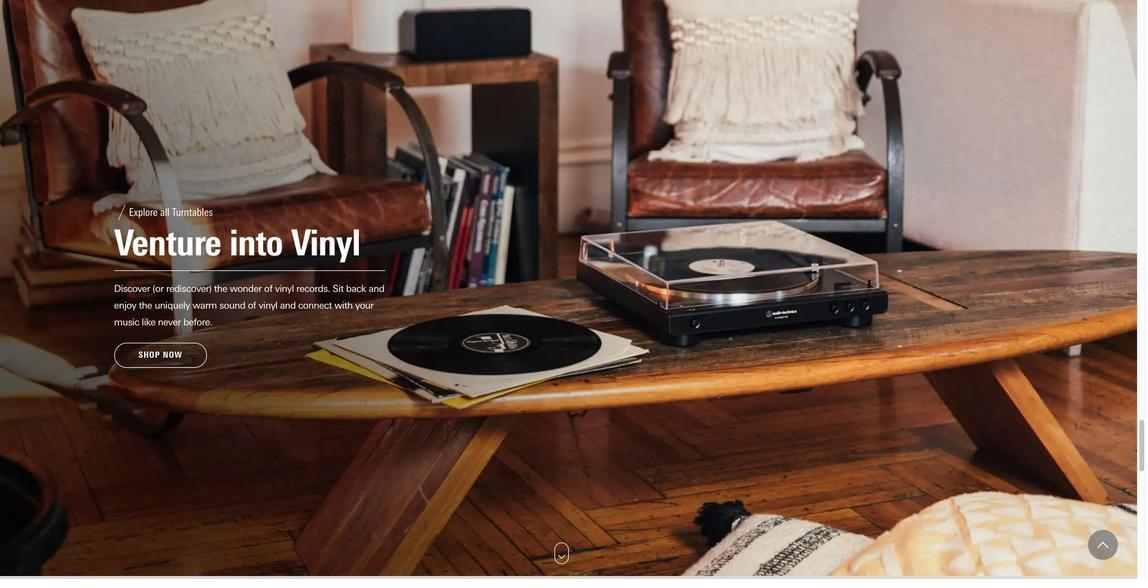 Task type: vqa. For each thing, say whether or not it's contained in the screenshot.
left the
yes



Task type: describe. For each thing, give the bounding box(es) containing it.
1 horizontal spatial of
[[264, 283, 273, 294]]

warm
[[193, 300, 217, 311]]

1 vertical spatial of
[[248, 300, 256, 311]]

your
[[355, 300, 374, 311]]

1 horizontal spatial and
[[369, 283, 384, 294]]

arrow up image
[[1098, 540, 1109, 550]]

connect
[[298, 300, 332, 311]]

1 horizontal spatial the
[[214, 283, 227, 294]]

0 vertical spatial vinyl
[[275, 283, 294, 294]]

1 vertical spatial vinyl
[[259, 300, 278, 311]]

uniquely
[[155, 300, 190, 311]]

shop now link
[[114, 343, 207, 368]]

wonder
[[230, 283, 262, 294]]

rediscover)
[[166, 283, 212, 294]]

music
[[114, 316, 139, 328]]



Task type: locate. For each thing, give the bounding box(es) containing it.
0 horizontal spatial the
[[139, 300, 152, 311]]

0 vertical spatial of
[[264, 283, 273, 294]]

records.
[[296, 283, 330, 294]]

now
[[163, 350, 183, 360]]

0 horizontal spatial of
[[248, 300, 256, 311]]

never
[[158, 316, 181, 328]]

vinyl down wonder
[[259, 300, 278, 311]]

before.
[[183, 316, 212, 328]]

the up "sound"
[[214, 283, 227, 294]]

and left connect at the bottom left of page
[[280, 300, 296, 311]]

0 vertical spatial the
[[214, 283, 227, 294]]

1 vertical spatial the
[[139, 300, 152, 311]]

0 horizontal spatial and
[[280, 300, 296, 311]]

vinyl
[[275, 283, 294, 294], [259, 300, 278, 311]]

vinyl left records.
[[275, 283, 294, 294]]

of down wonder
[[248, 300, 256, 311]]

of
[[264, 283, 273, 294], [248, 300, 256, 311]]

the
[[214, 283, 227, 294], [139, 300, 152, 311]]

and right 'back'
[[369, 283, 384, 294]]

shop now button
[[114, 343, 207, 368]]

discover
[[114, 283, 150, 294]]

discover (or rediscover) the wonder of vinyl records. sit back and enjoy the uniquely warm sound of vinyl and connect with your music like never before.
[[114, 283, 384, 328]]

back
[[346, 283, 366, 294]]

enjoy
[[114, 300, 136, 311]]

with
[[334, 300, 353, 311]]

sound
[[219, 300, 245, 311]]

the up the 'like' at left bottom
[[139, 300, 152, 311]]

shop now
[[139, 350, 183, 360]]

(or
[[153, 283, 164, 294]]

of right wonder
[[264, 283, 273, 294]]

sit
[[333, 283, 344, 294]]

like
[[142, 316, 156, 328]]

and
[[369, 283, 384, 294], [280, 300, 296, 311]]

0 vertical spatial and
[[369, 283, 384, 294]]

shop
[[139, 350, 160, 360]]

at-lp60xbt-usb turntable on table with vinyl records image
[[0, 0, 1137, 576]]

1 vertical spatial and
[[280, 300, 296, 311]]



